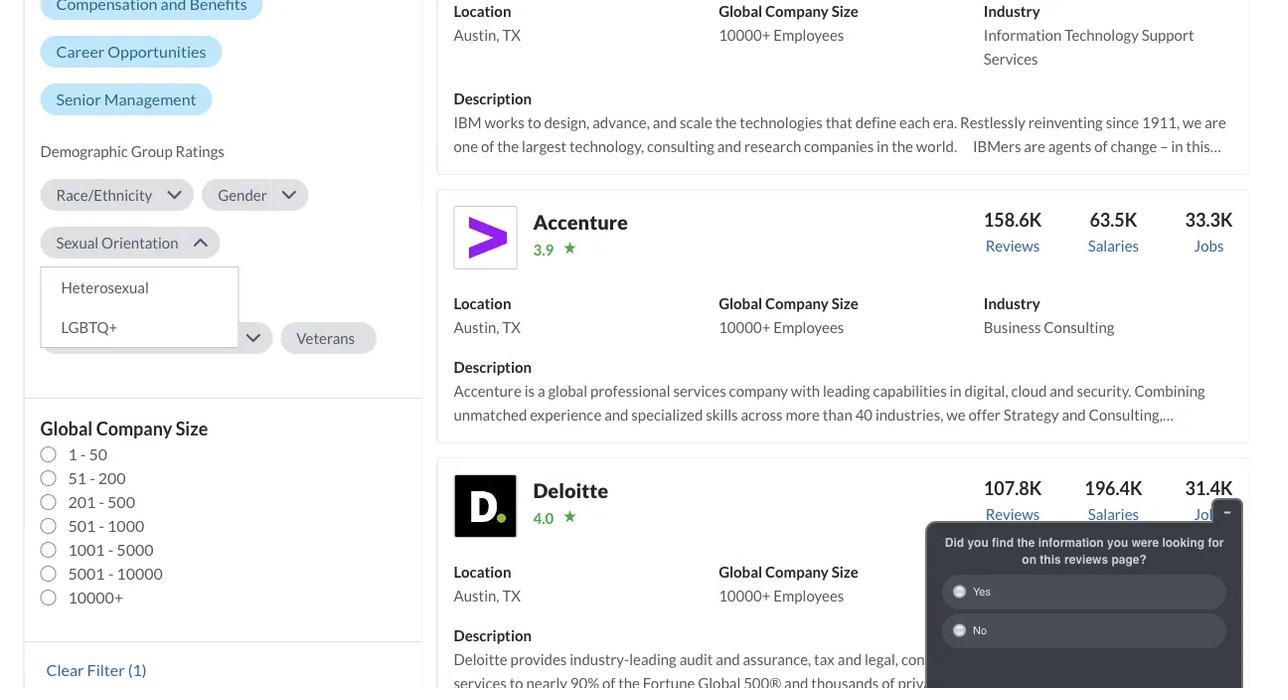 Task type: vqa. For each thing, say whether or not it's contained in the screenshot.


Task type: locate. For each thing, give the bounding box(es) containing it.
0 vertical spatial tx
[[503, 26, 521, 44]]

employees for deloitte
[[774, 587, 844, 604]]

reviews down 158.6k
[[986, 237, 1040, 254]]

196.4k salaries
[[1085, 477, 1143, 523]]

0 vertical spatial jobs
[[1195, 237, 1224, 254]]

63.5k salaries
[[1088, 209, 1139, 254]]

reviews inside 107.8k reviews
[[986, 505, 1040, 523]]

2 vertical spatial employees
[[774, 587, 844, 604]]

3 location austin, tx from the top
[[454, 563, 521, 604]]

10000+
[[719, 26, 771, 44], [719, 318, 771, 336], [719, 587, 771, 604], [68, 588, 123, 607]]

global
[[719, 2, 763, 20], [719, 294, 763, 312], [40, 418, 93, 439], [719, 563, 763, 581]]

2 vertical spatial industry
[[984, 563, 1041, 581]]

business
[[984, 318, 1041, 336]]

industry up business
[[984, 294, 1041, 312]]

this
[[1040, 552, 1062, 566]]

201 - 500
[[68, 492, 135, 511]]

sexual
[[56, 234, 99, 251]]

3 industry from the top
[[984, 563, 1041, 581]]

heterosexual
[[61, 278, 149, 296]]

0 horizontal spatial you
[[968, 535, 989, 549]]

jobs inside 33.3k jobs
[[1195, 237, 1224, 254]]

salaries
[[1088, 237, 1139, 254], [1088, 505, 1139, 523]]

information
[[984, 26, 1062, 44]]

jobs down 33.3k
[[1195, 237, 1224, 254]]

2 you from the left
[[1108, 535, 1129, 549]]

jobs down 31.4k
[[1195, 505, 1224, 523]]

1 vertical spatial location austin, tx
[[454, 294, 521, 336]]

3 austin, from the top
[[454, 587, 500, 604]]

1 jobs from the top
[[1195, 237, 1224, 254]]

salaries for deloitte
[[1088, 505, 1139, 523]]

location
[[454, 2, 511, 20], [454, 294, 511, 312], [454, 563, 511, 581]]

2 vertical spatial location austin, tx
[[454, 563, 521, 604]]

3 location from the top
[[454, 563, 511, 581]]

2 vertical spatial tx
[[503, 587, 521, 604]]

2 location from the top
[[454, 294, 511, 312]]

clear filter (1) button
[[40, 659, 153, 680]]

find
[[992, 535, 1014, 549]]

1 vertical spatial jobs
[[1195, 505, 1224, 523]]

senior management button
[[40, 83, 212, 115]]

disabilities
[[136, 281, 208, 299]]

10000
[[117, 564, 163, 583]]

- for 501
[[99, 516, 104, 535]]

on
[[1022, 552, 1037, 566]]

global company size 10000+ employees for deloitte
[[719, 563, 859, 604]]

industry up accounting
[[984, 563, 1041, 581]]

1 horizontal spatial you
[[1108, 535, 1129, 549]]

people with disabilities
[[56, 281, 208, 299]]

salaries inside 196.4k salaries
[[1088, 505, 1139, 523]]

0 vertical spatial location
[[454, 2, 511, 20]]

158.6k reviews
[[984, 209, 1042, 254]]

industry inside industry business consulting
[[984, 294, 1041, 312]]

reviews down "107.8k"
[[986, 505, 1040, 523]]

senior management
[[56, 89, 196, 109]]

company
[[766, 2, 829, 20], [766, 294, 829, 312], [96, 418, 172, 439], [766, 563, 829, 581]]

0 vertical spatial location austin, tx
[[454, 2, 521, 44]]

tx for deloitte
[[503, 587, 521, 604]]

1 location from the top
[[454, 2, 511, 20]]

services
[[984, 50, 1039, 68]]

reviews for accenture
[[986, 237, 1040, 254]]

2 description from the top
[[454, 358, 532, 376]]

page?
[[1112, 552, 1147, 566]]

consulting
[[1044, 318, 1115, 336]]

1 vertical spatial description
[[454, 358, 532, 376]]

3 employees from the top
[[774, 587, 844, 604]]

33.3k
[[1186, 209, 1233, 231]]

employees
[[774, 26, 844, 44], [774, 318, 844, 336], [774, 587, 844, 604]]

0 vertical spatial global company size 10000+ employees
[[719, 2, 859, 44]]

1 vertical spatial location
[[454, 294, 511, 312]]

description
[[454, 89, 532, 107], [454, 358, 532, 376], [454, 626, 532, 644]]

yes
[[973, 586, 991, 598]]

- right 1
[[80, 444, 86, 464]]

2 employees from the top
[[774, 318, 844, 336]]

3 tx from the top
[[503, 587, 521, 604]]

1 location austin, tx from the top
[[454, 2, 521, 44]]

description for accenture
[[454, 358, 532, 376]]

salaries for accenture
[[1088, 237, 1139, 254]]

1 austin, from the top
[[454, 26, 500, 44]]

jobs for accenture
[[1195, 237, 1224, 254]]

2 vertical spatial global company size 10000+ employees
[[719, 563, 859, 604]]

2 vertical spatial location
[[454, 563, 511, 581]]

5000
[[117, 540, 154, 559]]

- right 51
[[90, 468, 95, 488]]

1 vertical spatial employees
[[774, 318, 844, 336]]

1 employees from the top
[[774, 26, 844, 44]]

201
[[68, 492, 96, 511]]

- for 1
[[80, 444, 86, 464]]

1 salaries from the top
[[1088, 237, 1139, 254]]

location austin, tx
[[454, 2, 521, 44], [454, 294, 521, 336], [454, 563, 521, 604]]

3 global company size 10000+ employees from the top
[[719, 563, 859, 604]]

2 jobs from the top
[[1195, 505, 1224, 523]]

location for deloitte
[[454, 563, 511, 581]]

location austin, tx for accenture
[[454, 294, 521, 336]]

4.0
[[533, 509, 554, 527]]

industry inside industry information technology support services
[[984, 2, 1041, 20]]

2 austin, from the top
[[454, 318, 500, 336]]

austin, for deloitte
[[454, 587, 500, 604]]

- down 1001 - 5000
[[108, 564, 114, 583]]

1 vertical spatial austin,
[[454, 318, 500, 336]]

196.4k
[[1085, 477, 1143, 499]]

industry business consulting
[[984, 294, 1115, 336]]

0 vertical spatial employees
[[774, 26, 844, 44]]

with
[[104, 281, 133, 299]]

salaries down 196.4k
[[1088, 505, 1139, 523]]

2 salaries from the top
[[1088, 505, 1139, 523]]

2 global company size 10000+ employees from the top
[[719, 294, 859, 336]]

2 industry from the top
[[984, 294, 1041, 312]]

size
[[832, 2, 859, 20], [832, 294, 859, 312], [176, 418, 208, 439], [832, 563, 859, 581]]

industry up information
[[984, 2, 1041, 20]]

1 vertical spatial global company size 10000+ employees
[[719, 294, 859, 336]]

2 reviews from the top
[[986, 505, 1040, 523]]

2 vertical spatial description
[[454, 626, 532, 644]]

sexual orientation
[[56, 234, 178, 251]]

1 industry from the top
[[984, 2, 1041, 20]]

1 you from the left
[[968, 535, 989, 549]]

0 vertical spatial description
[[454, 89, 532, 107]]

3 description from the top
[[454, 626, 532, 644]]

1 reviews from the top
[[986, 237, 1040, 254]]

jobs for deloitte
[[1195, 505, 1224, 523]]

2 vertical spatial austin,
[[454, 587, 500, 604]]

50
[[89, 444, 107, 464]]

you up page?
[[1108, 535, 1129, 549]]

ratings
[[176, 142, 225, 160]]

(1)
[[128, 660, 147, 680]]

filter
[[87, 660, 125, 680]]

jobs
[[1195, 237, 1224, 254], [1195, 505, 1224, 523]]

0 vertical spatial austin,
[[454, 26, 500, 44]]

0 vertical spatial reviews
[[986, 237, 1040, 254]]

1 vertical spatial reviews
[[986, 505, 1040, 523]]

deloitte
[[533, 478, 609, 502]]

orientation
[[102, 234, 178, 251]]

accounting
[[984, 587, 1058, 604]]

jobs inside 31.4k jobs
[[1195, 505, 1224, 523]]

veterans
[[297, 329, 355, 347]]

opportunities
[[108, 42, 206, 61]]

1 vertical spatial industry
[[984, 294, 1041, 312]]

reviews inside 158.6k reviews
[[986, 237, 1040, 254]]

industry
[[984, 2, 1041, 20], [984, 294, 1041, 312], [984, 563, 1041, 581]]

-
[[80, 444, 86, 464], [90, 468, 95, 488], [99, 492, 104, 511], [99, 516, 104, 535], [108, 540, 114, 559], [108, 564, 114, 583]]

- for 201
[[99, 492, 104, 511]]

2 tx from the top
[[503, 318, 521, 336]]

you
[[968, 535, 989, 549], [1108, 535, 1129, 549]]

- right the 501
[[99, 516, 104, 535]]

you right did
[[968, 535, 989, 549]]

2 location austin, tx from the top
[[454, 294, 521, 336]]

- for 1001
[[108, 540, 114, 559]]

employees for accenture
[[774, 318, 844, 336]]

race/ethnicity
[[56, 186, 152, 204]]

parent or family caregiver
[[56, 329, 231, 347]]

global company size 10000+ employees
[[719, 2, 859, 44], [719, 294, 859, 336], [719, 563, 859, 604]]

- right 201
[[99, 492, 104, 511]]

0 vertical spatial industry
[[984, 2, 1041, 20]]

1 vertical spatial salaries
[[1088, 505, 1139, 523]]

0 vertical spatial salaries
[[1088, 237, 1139, 254]]

clear
[[46, 660, 84, 680]]

1 vertical spatial tx
[[503, 318, 521, 336]]

austin, for accenture
[[454, 318, 500, 336]]

- left 5000
[[108, 540, 114, 559]]

industry inside industry accounting & tax
[[984, 563, 1041, 581]]

industry information technology support services
[[984, 2, 1195, 68]]

salaries down 63.5k
[[1088, 237, 1139, 254]]



Task type: describe. For each thing, give the bounding box(es) containing it.
accenture
[[533, 210, 628, 234]]

industry accounting & tax
[[984, 563, 1097, 604]]

technology
[[1065, 26, 1139, 44]]

looking
[[1163, 535, 1205, 549]]

did
[[945, 535, 965, 549]]

group
[[131, 142, 173, 160]]

did you find the information you were looking for on this reviews page?
[[945, 535, 1224, 566]]

1 description from the top
[[454, 89, 532, 107]]

gender
[[218, 186, 267, 204]]

1001
[[68, 540, 105, 559]]

158.6k
[[984, 209, 1042, 231]]

description for deloitte
[[454, 626, 532, 644]]

tx for accenture
[[503, 318, 521, 336]]

accenture image
[[454, 206, 518, 269]]

107.8k
[[984, 477, 1042, 499]]

were
[[1132, 535, 1159, 549]]

career opportunities button
[[40, 36, 222, 68]]

caregiver
[[167, 329, 231, 347]]

career opportunities
[[56, 42, 206, 61]]

industry for accenture
[[984, 294, 1041, 312]]

people
[[56, 281, 101, 299]]

deloitte image
[[454, 474, 518, 538]]

location austin, tx for deloitte
[[454, 563, 521, 604]]

reviews for deloitte
[[986, 505, 1040, 523]]

global company size
[[40, 418, 208, 439]]

parent
[[56, 329, 100, 347]]

500
[[107, 492, 135, 511]]

reviews
[[1065, 552, 1109, 566]]

- for 5001
[[108, 564, 114, 583]]

5001
[[68, 564, 105, 583]]

31.4k jobs
[[1186, 477, 1233, 523]]

location for accenture
[[454, 294, 511, 312]]

501 - 1000
[[68, 516, 144, 535]]

5001 - 10000
[[68, 564, 163, 583]]

- for 51
[[90, 468, 95, 488]]

501
[[68, 516, 96, 535]]

career
[[56, 42, 105, 61]]

information
[[1039, 535, 1104, 549]]

3.9
[[533, 241, 554, 258]]

clear filter (1)
[[46, 660, 147, 680]]

the
[[1018, 535, 1035, 549]]

&
[[1061, 587, 1072, 604]]

lgbtq+
[[61, 318, 117, 336]]

1
[[68, 444, 77, 464]]

33.3k jobs
[[1186, 209, 1233, 254]]

31.4k
[[1186, 477, 1233, 499]]

management
[[104, 89, 196, 109]]

1001 - 5000
[[68, 540, 154, 559]]

1000
[[107, 516, 144, 535]]

or
[[103, 329, 117, 347]]

family
[[120, 329, 164, 347]]

1 global company size 10000+ employees from the top
[[719, 2, 859, 44]]

51 - 200
[[68, 468, 126, 488]]

support
[[1142, 26, 1195, 44]]

1 - 50
[[68, 444, 107, 464]]

demographic group ratings
[[40, 142, 225, 160]]

for
[[1208, 535, 1224, 549]]

senior
[[56, 89, 101, 109]]

107.8k reviews
[[984, 477, 1042, 523]]

1 tx from the top
[[503, 26, 521, 44]]

demographic
[[40, 142, 128, 160]]

global company size 10000+ employees for accenture
[[719, 294, 859, 336]]

industry for deloitte
[[984, 563, 1041, 581]]

51
[[68, 468, 87, 488]]

63.5k
[[1090, 209, 1138, 231]]

tax
[[1075, 587, 1097, 604]]

no
[[973, 624, 987, 637]]

200
[[98, 468, 126, 488]]



